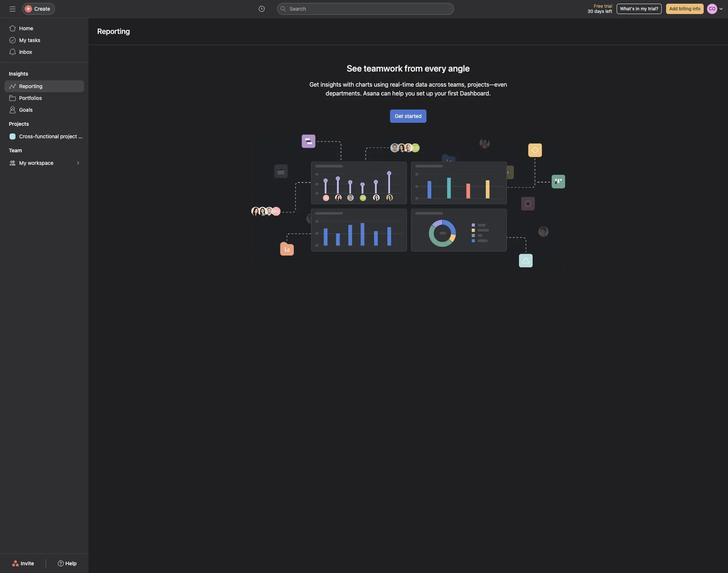 Task type: locate. For each thing, give the bounding box(es) containing it.
your
[[435, 90, 447, 97]]

up
[[426, 90, 433, 97]]

with
[[343, 81, 354, 88]]

team
[[9, 147, 22, 153]]

plan
[[78, 133, 88, 139]]

inbox link
[[4, 46, 84, 58]]

projects
[[9, 121, 29, 127]]

invite
[[21, 560, 34, 566]]

cross-functional project plan
[[19, 133, 88, 139]]

get inside get insights with charts using real-time data across teams, projects—even departments. asana can help you set up your first dashboard.
[[310, 81, 319, 88]]

0 horizontal spatial get
[[310, 81, 319, 88]]

portfolios link
[[4, 92, 84, 104]]

across
[[429, 81, 447, 88]]

get left started
[[395, 113, 403, 119]]

2 my from the top
[[19, 160, 26, 166]]

my inside teams element
[[19, 160, 26, 166]]

see details, my workspace image
[[76, 161, 80, 165]]

my inside global element
[[19, 37, 26, 43]]

my for my tasks
[[19, 37, 26, 43]]

1 horizontal spatial reporting
[[97, 27, 130, 35]]

every angle
[[425, 63, 470, 73]]

0 vertical spatial reporting
[[97, 27, 130, 35]]

workspace
[[28, 160, 53, 166]]

0 vertical spatial my
[[19, 37, 26, 43]]

search
[[290, 6, 306, 12]]

get inside button
[[395, 113, 403, 119]]

set
[[417, 90, 425, 97]]

home
[[19, 25, 33, 31]]

insights element
[[0, 67, 89, 117]]

free
[[594, 3, 603, 9]]

first
[[448, 90, 459, 97]]

get started button
[[390, 110, 427, 123]]

1 vertical spatial reporting
[[19, 83, 42, 89]]

hide sidebar image
[[10, 6, 15, 12]]

1 my from the top
[[19, 37, 26, 43]]

help
[[65, 560, 77, 566]]

functional
[[35, 133, 59, 139]]

1 vertical spatial my
[[19, 160, 26, 166]]

projects button
[[0, 120, 29, 128]]

help button
[[53, 557, 81, 570]]

info
[[693, 6, 701, 11]]

home link
[[4, 22, 84, 34]]

data
[[416, 81, 428, 88]]

my
[[19, 37, 26, 43], [19, 160, 26, 166]]

1 horizontal spatial get
[[395, 113, 403, 119]]

my tasks
[[19, 37, 40, 43]]

my left tasks
[[19, 37, 26, 43]]

get left insights
[[310, 81, 319, 88]]

get for get insights with charts using real-time data across teams, projects—even departments. asana can help you set up your first dashboard.
[[310, 81, 319, 88]]

insights
[[321, 81, 341, 88]]

reporting
[[97, 27, 130, 35], [19, 83, 42, 89]]

trial
[[605, 3, 613, 9]]

what's in my trial? button
[[617, 4, 662, 14]]

reporting inside insights element
[[19, 83, 42, 89]]

left
[[606, 8, 613, 14]]

started
[[405, 113, 422, 119]]

trial?
[[648, 6, 659, 11]]

insights button
[[0, 70, 28, 77]]

charts
[[356, 81, 373, 88]]

teams,
[[448, 81, 466, 88]]

1 vertical spatial get
[[395, 113, 403, 119]]

get
[[310, 81, 319, 88], [395, 113, 403, 119]]

you
[[405, 90, 415, 97]]

my down team
[[19, 160, 26, 166]]

get insights with charts using real-time data across teams, projects—even departments. asana can help you set up your first dashboard.
[[310, 81, 507, 97]]

departments.
[[326, 90, 362, 97]]

days
[[595, 8, 604, 14]]

0 horizontal spatial reporting
[[19, 83, 42, 89]]

dashboard.
[[460, 90, 491, 97]]

add
[[670, 6, 678, 11]]

can
[[381, 90, 391, 97]]

teams element
[[0, 144, 89, 170]]

create
[[34, 6, 50, 12]]

search button
[[277, 3, 454, 15]]

create button
[[22, 3, 55, 15]]

0 vertical spatial get
[[310, 81, 319, 88]]

billing
[[679, 6, 692, 11]]



Task type: vqa. For each thing, say whether or not it's contained in the screenshot.
Cross-functional project plan link on the left of page
yes



Task type: describe. For each thing, give the bounding box(es) containing it.
from
[[405, 63, 423, 73]]

see
[[347, 63, 362, 73]]

cross-functional project plan link
[[4, 131, 88, 142]]

history image
[[259, 6, 265, 12]]

what's
[[620, 6, 635, 11]]

project
[[60, 133, 77, 139]]

inbox
[[19, 49, 32, 55]]

portfolios
[[19, 95, 42, 101]]

add billing info button
[[666, 4, 704, 14]]

my for my workspace
[[19, 160, 26, 166]]

real-
[[390, 81, 402, 88]]

goals link
[[4, 104, 84, 116]]

global element
[[0, 18, 89, 62]]

tasks
[[28, 37, 40, 43]]

my tasks link
[[4, 34, 84, 46]]

projects element
[[0, 117, 89, 144]]

cross-
[[19, 133, 35, 139]]

free trial 30 days left
[[588, 3, 613, 14]]

what's in my trial?
[[620, 6, 659, 11]]

my
[[641, 6, 647, 11]]

reporting link
[[4, 80, 84, 92]]

time
[[402, 81, 414, 88]]

get started
[[395, 113, 422, 119]]

see teamwork from every angle
[[347, 63, 470, 73]]

asana
[[363, 90, 380, 97]]

my workspace link
[[4, 157, 84, 169]]

help
[[392, 90, 404, 97]]

get for get started
[[395, 113, 403, 119]]

using
[[374, 81, 389, 88]]

goals
[[19, 107, 33, 113]]

insights
[[9, 70, 28, 77]]

add billing info
[[670, 6, 701, 11]]

search list box
[[277, 3, 454, 15]]

30
[[588, 8, 593, 14]]

team button
[[0, 147, 22, 154]]

in
[[636, 6, 640, 11]]

projects—even
[[468, 81, 507, 88]]

my workspace
[[19, 160, 53, 166]]

invite button
[[7, 557, 39, 570]]

teamwork
[[364, 63, 403, 73]]



